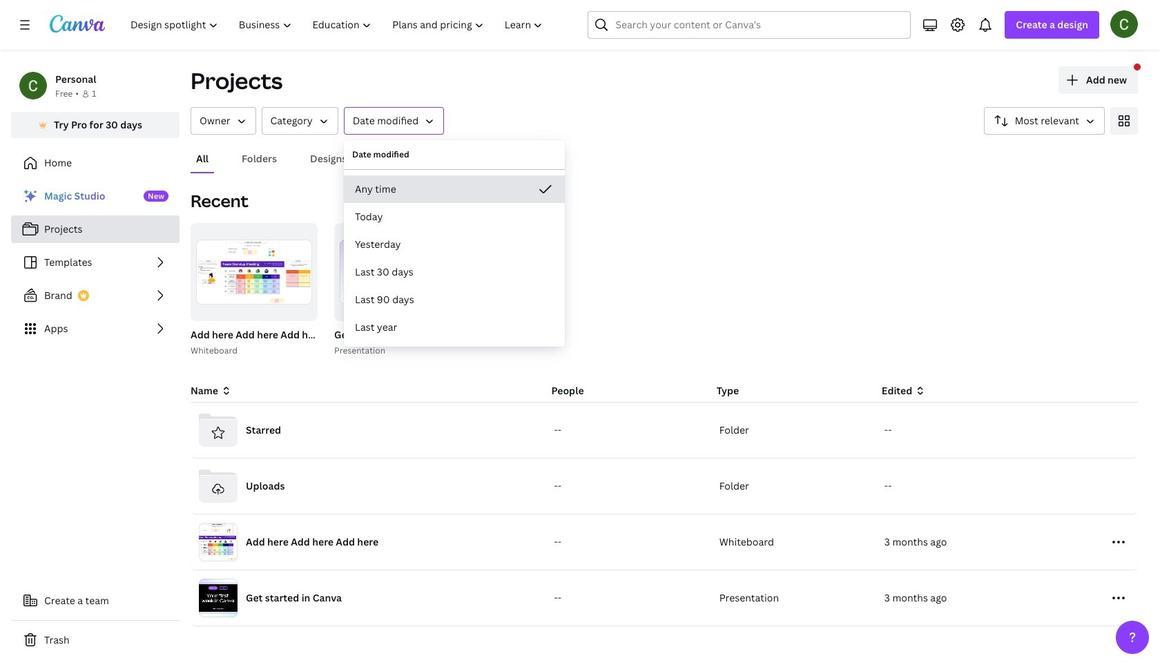 Task type: vqa. For each thing, say whether or not it's contained in the screenshot.
the leftmost Content
no



Task type: locate. For each thing, give the bounding box(es) containing it.
group
[[188, 223, 323, 358], [191, 223, 318, 321], [332, 223, 462, 358], [334, 223, 462, 321]]

Date modified button
[[344, 107, 444, 135]]

Category button
[[262, 107, 338, 135]]

list
[[11, 182, 180, 343]]

Owner button
[[191, 107, 256, 135]]

4 option from the top
[[344, 258, 565, 286]]

4 group from the left
[[334, 223, 462, 321]]

3 option from the top
[[344, 231, 565, 258]]

None search field
[[588, 11, 912, 39]]

list box
[[344, 176, 565, 341]]

3 group from the left
[[332, 223, 462, 358]]

option
[[344, 176, 565, 203], [344, 203, 565, 231], [344, 231, 565, 258], [344, 258, 565, 286], [344, 286, 565, 314], [344, 314, 565, 341]]

Sort by button
[[985, 107, 1106, 135]]

top level navigation element
[[122, 11, 555, 39]]

6 option from the top
[[344, 314, 565, 341]]



Task type: describe. For each thing, give the bounding box(es) containing it.
Search search field
[[616, 12, 884, 38]]

1 group from the left
[[188, 223, 323, 358]]

2 group from the left
[[191, 223, 318, 321]]

christina overa image
[[1111, 10, 1139, 38]]

2 option from the top
[[344, 203, 565, 231]]

1 option from the top
[[344, 176, 565, 203]]

5 option from the top
[[344, 286, 565, 314]]



